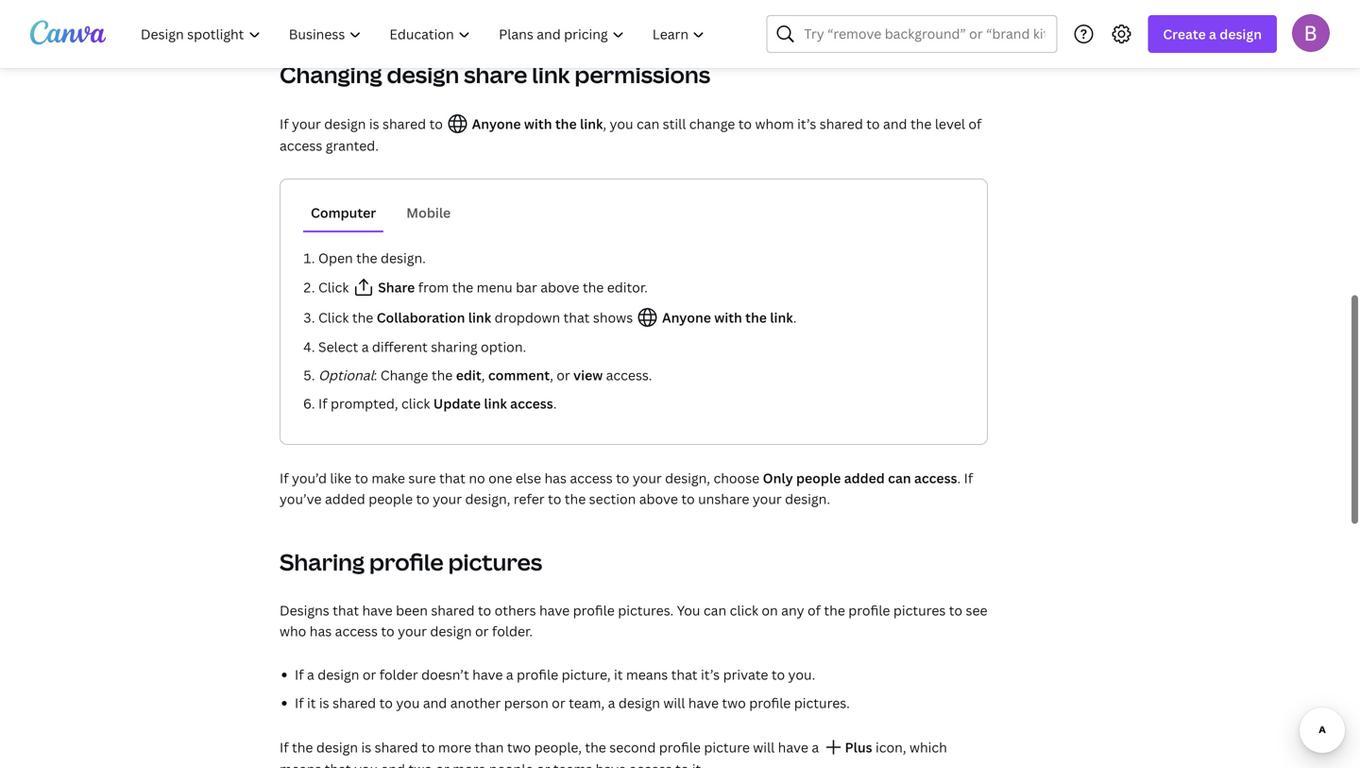 Task type: locate. For each thing, give the bounding box(es) containing it.
link for anyone with the link
[[580, 115, 603, 133]]

1 vertical spatial has
[[310, 622, 332, 640]]

of
[[969, 115, 982, 133], [808, 601, 821, 619]]

0 vertical spatial has
[[545, 469, 567, 487]]

to down changing design share link permissions
[[430, 115, 443, 133]]

1 horizontal spatial it's
[[798, 115, 817, 133]]

or left team,
[[552, 694, 566, 712]]

will right picture
[[753, 738, 775, 756]]

1 vertical spatial of
[[808, 601, 821, 619]]

to up 'section'
[[616, 469, 630, 487]]

1 horizontal spatial pictures.
[[794, 694, 850, 712]]

it's
[[798, 115, 817, 133], [701, 666, 720, 684]]

1 vertical spatial pictures.
[[794, 694, 850, 712]]

0 horizontal spatial ,
[[482, 366, 485, 384]]

2 vertical spatial is
[[361, 738, 372, 756]]

if for if prompted, click update link access .
[[318, 394, 327, 412]]

if for if you'd like to make sure that no one else has access to your design, choose only people added can access
[[280, 469, 289, 487]]

pictures.
[[618, 601, 674, 619], [794, 694, 850, 712]]

click
[[318, 278, 352, 296], [318, 309, 349, 326]]

0 horizontal spatial anyone
[[472, 115, 521, 133]]

0 vertical spatial above
[[541, 278, 580, 296]]

who
[[280, 622, 306, 640]]

0 horizontal spatial with
[[524, 115, 552, 133]]

if
[[280, 115, 289, 133], [318, 394, 327, 412], [280, 469, 289, 487], [964, 469, 973, 487], [295, 666, 304, 684], [295, 694, 304, 712], [280, 738, 289, 756]]

0 horizontal spatial of
[[808, 601, 821, 619]]

shared inside designs that have been shared to others have profile pictures. you can click on any of the profile pictures to see who has access to your design or folder.
[[431, 601, 475, 619]]

changing design share link permissions
[[280, 59, 711, 90]]

anyone down share at the left
[[472, 115, 521, 133]]

profile down private on the bottom
[[749, 694, 791, 712]]

change
[[381, 366, 428, 384]]

or left folder
[[363, 666, 376, 684]]

if inside . if you've added people to your design, refer to the section above to unshare your design.
[[964, 469, 973, 487]]

share
[[378, 278, 415, 296]]

0 horizontal spatial pictures
[[448, 547, 543, 577]]

0 vertical spatial it's
[[798, 115, 817, 133]]

link for anyone with the link .
[[770, 309, 793, 326]]

click up select
[[318, 309, 349, 326]]

0 vertical spatial of
[[969, 115, 982, 133]]

1 vertical spatial more
[[453, 760, 486, 768]]

more down the than
[[453, 760, 486, 768]]

permissions
[[575, 59, 711, 90]]

anyone for anyone with the link
[[472, 115, 521, 133]]

teams
[[554, 760, 593, 768]]

you'd
[[292, 469, 327, 487]]

to down sure
[[416, 490, 430, 508]]

have
[[362, 601, 393, 619], [540, 601, 570, 619], [473, 666, 503, 684], [689, 694, 719, 712], [778, 738, 809, 756], [596, 760, 626, 768]]

to left it.
[[676, 760, 689, 768]]

to up folder
[[381, 622, 395, 640]]

0 horizontal spatial means
[[280, 760, 322, 768]]

dropdown
[[495, 309, 560, 326]]

people right only
[[797, 469, 841, 487]]

a up person
[[506, 666, 514, 684]]

click left on
[[730, 601, 759, 619]]

1 vertical spatial design,
[[465, 490, 511, 508]]

team,
[[569, 694, 605, 712]]

above right bar
[[541, 278, 580, 296]]

added
[[844, 469, 885, 487], [325, 490, 365, 508]]

others
[[495, 601, 536, 619]]

access
[[280, 137, 323, 154], [510, 394, 553, 412], [570, 469, 613, 487], [915, 469, 958, 487], [335, 622, 378, 640], [630, 760, 672, 768]]

1 horizontal spatial means
[[626, 666, 668, 684]]

design. down only
[[785, 490, 831, 508]]

two down folder
[[409, 760, 433, 768]]

folder.
[[492, 622, 533, 640]]

people inside . if you've added people to your design, refer to the section above to unshare your design.
[[369, 490, 413, 508]]

2 vertical spatial can
[[704, 601, 727, 619]]

and down doesn't
[[423, 694, 447, 712]]

0 vertical spatial you
[[610, 115, 634, 133]]

your down been
[[398, 622, 427, 640]]

with
[[524, 115, 552, 133], [715, 309, 743, 326]]

0 horizontal spatial .
[[553, 394, 557, 412]]

design.
[[381, 249, 426, 267], [785, 490, 831, 508]]

icon, which means that you and two or more people or teams have access to it.
[[280, 738, 948, 768]]

of inside , you can still change to whom it's shared to and the level of access granted.
[[969, 115, 982, 133]]

2 horizontal spatial ,
[[603, 115, 607, 133]]

to down folder
[[379, 694, 393, 712]]

0 vertical spatial two
[[722, 694, 746, 712]]

0 vertical spatial anyone
[[472, 115, 521, 133]]

menu
[[477, 278, 513, 296]]

or left folder.
[[475, 622, 489, 640]]

above
[[541, 278, 580, 296], [639, 490, 678, 508]]

2 click from the top
[[318, 309, 349, 326]]

0 horizontal spatial two
[[409, 760, 433, 768]]

a right team,
[[608, 694, 615, 712]]

0 horizontal spatial above
[[541, 278, 580, 296]]

0 horizontal spatial it's
[[701, 666, 720, 684]]

above inside . if you've added people to your design, refer to the section above to unshare your design.
[[639, 490, 678, 508]]

1 horizontal spatial pictures
[[894, 601, 946, 619]]

pictures. left you at the bottom of page
[[618, 601, 674, 619]]

0 vertical spatial people
[[797, 469, 841, 487]]

0 vertical spatial and
[[883, 115, 908, 133]]

it's right whom
[[798, 115, 817, 133]]

1 horizontal spatial ,
[[550, 366, 553, 384]]

1 vertical spatial can
[[888, 469, 911, 487]]

if for if a design or folder doesn't have a profile picture, it means that it's private to you.
[[295, 666, 304, 684]]

2 horizontal spatial people
[[797, 469, 841, 487]]

pictures left the see
[[894, 601, 946, 619]]

pictures. down you.
[[794, 694, 850, 712]]

if for if it is shared to you and another person or team, a design will have two profile pictures.
[[295, 694, 304, 712]]

have inside icon, which means that you and two or more people or teams have access to it.
[[596, 760, 626, 768]]

sharing profile pictures
[[280, 547, 543, 577]]

0 vertical spatial will
[[664, 694, 685, 712]]

will
[[664, 694, 685, 712], [753, 738, 775, 756]]

can
[[637, 115, 660, 133], [888, 469, 911, 487], [704, 601, 727, 619]]

it down designs
[[307, 694, 316, 712]]

access inside icon, which means that you and two or more people or teams have access to it.
[[630, 760, 672, 768]]

1 horizontal spatial it
[[614, 666, 623, 684]]

with for anyone with the link .
[[715, 309, 743, 326]]

pictures. inside designs that have been shared to others have profile pictures. you can click on any of the profile pictures to see who has access to your design or folder.
[[618, 601, 674, 619]]

if your design is shared to
[[280, 115, 446, 133]]

picture
[[704, 738, 750, 756]]

1 vertical spatial .
[[553, 394, 557, 412]]

computer
[[311, 204, 376, 222]]

your down sure
[[433, 490, 462, 508]]

0 vertical spatial it
[[614, 666, 623, 684]]

click down the open
[[318, 278, 352, 296]]

any
[[782, 601, 805, 619]]

1 vertical spatial pictures
[[894, 601, 946, 619]]

2 horizontal spatial and
[[883, 115, 908, 133]]

your down changing
[[292, 115, 321, 133]]

or
[[557, 366, 570, 384], [475, 622, 489, 640], [363, 666, 376, 684], [552, 694, 566, 712], [436, 760, 449, 768], [537, 760, 550, 768]]

0 horizontal spatial you
[[354, 760, 378, 768]]

2 horizontal spatial two
[[722, 694, 746, 712]]

0 horizontal spatial people
[[369, 490, 413, 508]]

profile up picture,
[[573, 601, 615, 619]]

design
[[1220, 25, 1262, 43], [387, 59, 459, 90], [324, 115, 366, 133], [430, 622, 472, 640], [318, 666, 359, 684], [619, 694, 660, 712], [316, 738, 358, 756]]

1 vertical spatial people
[[369, 490, 413, 508]]

icon,
[[876, 738, 907, 756]]

, left view on the left
[[550, 366, 553, 384]]

above down if you'd like to make sure that no one else has access to your design, choose only people added can access at bottom
[[639, 490, 678, 508]]

if for if the design is shared to more than two people, the second profile picture will have a
[[280, 738, 289, 756]]

of right level
[[969, 115, 982, 133]]

edit
[[456, 366, 482, 384]]

have down second
[[596, 760, 626, 768]]

a
[[1209, 25, 1217, 43], [362, 338, 369, 356], [307, 666, 314, 684], [506, 666, 514, 684], [608, 694, 615, 712], [812, 738, 819, 756]]

design. up share
[[381, 249, 426, 267]]

added right only
[[844, 469, 885, 487]]

share from the menu bar above the editor.
[[375, 278, 648, 296]]

like
[[330, 469, 352, 487]]

1 horizontal spatial above
[[639, 490, 678, 508]]

a left plus
[[812, 738, 819, 756]]

people,
[[534, 738, 582, 756]]

2 vertical spatial people
[[489, 760, 533, 768]]

changing
[[280, 59, 382, 90]]

1 horizontal spatial of
[[969, 115, 982, 133]]

.
[[793, 309, 797, 326], [553, 394, 557, 412], [958, 469, 961, 487]]

1 vertical spatial you
[[396, 694, 420, 712]]

0 vertical spatial design,
[[665, 469, 711, 487]]

a right create
[[1209, 25, 1217, 43]]

if it is shared to you and another person or team, a design will have two profile pictures.
[[295, 694, 850, 712]]

1 horizontal spatial anyone
[[662, 309, 711, 326]]

1 horizontal spatial design,
[[665, 469, 711, 487]]

second
[[610, 738, 656, 756]]

0 horizontal spatial has
[[310, 622, 332, 640]]

click down change
[[402, 394, 430, 412]]

0 vertical spatial added
[[844, 469, 885, 487]]

people
[[797, 469, 841, 487], [369, 490, 413, 508], [489, 760, 533, 768]]

has down designs
[[310, 622, 332, 640]]

and down folder
[[381, 760, 405, 768]]

see
[[966, 601, 988, 619]]

pictures
[[448, 547, 543, 577], [894, 601, 946, 619]]

click for click
[[318, 278, 352, 296]]

design, inside . if you've added people to your design, refer to the section above to unshare your design.
[[465, 490, 511, 508]]

to left level
[[867, 115, 880, 133]]

1 vertical spatial anyone
[[662, 309, 711, 326]]

, down option.
[[482, 366, 485, 384]]

1 vertical spatial with
[[715, 309, 743, 326]]

2 vertical spatial you
[[354, 760, 378, 768]]

1 horizontal spatial can
[[704, 601, 727, 619]]

profile
[[369, 547, 444, 577], [573, 601, 615, 619], [849, 601, 891, 619], [517, 666, 559, 684], [749, 694, 791, 712], [659, 738, 701, 756]]

0 horizontal spatial can
[[637, 115, 660, 133]]

design,
[[665, 469, 711, 487], [465, 490, 511, 508]]

and
[[883, 115, 908, 133], [423, 694, 447, 712], [381, 760, 405, 768]]

that
[[564, 309, 590, 326], [439, 469, 466, 487], [333, 601, 359, 619], [672, 666, 698, 684], [325, 760, 351, 768]]

0 horizontal spatial design,
[[465, 490, 511, 508]]

you
[[610, 115, 634, 133], [396, 694, 420, 712], [354, 760, 378, 768]]

only
[[763, 469, 793, 487]]

1 horizontal spatial two
[[507, 738, 531, 756]]

0 vertical spatial with
[[524, 115, 552, 133]]

,
[[603, 115, 607, 133], [482, 366, 485, 384], [550, 366, 553, 384]]

it right picture,
[[614, 666, 623, 684]]

design. inside . if you've added people to your design, refer to the section above to unshare your design.
[[785, 490, 831, 508]]

people down the make
[[369, 490, 413, 508]]

added inside . if you've added people to your design, refer to the section above to unshare your design.
[[325, 490, 365, 508]]

or left view on the left
[[557, 366, 570, 384]]

0 vertical spatial is
[[369, 115, 379, 133]]

0 vertical spatial design.
[[381, 249, 426, 267]]

2 horizontal spatial .
[[958, 469, 961, 487]]

0 vertical spatial click
[[318, 278, 352, 296]]

2 horizontal spatial you
[[610, 115, 634, 133]]

been
[[396, 601, 428, 619]]

will up icon, which means that you and two or more people or teams have access to it.
[[664, 694, 685, 712]]

0 vertical spatial click
[[402, 394, 430, 412]]

view
[[574, 366, 603, 384]]

1 vertical spatial two
[[507, 738, 531, 756]]

two down private on the bottom
[[722, 694, 746, 712]]

0 vertical spatial pictures.
[[618, 601, 674, 619]]

or down if the design is shared to more than two people, the second profile picture will have a in the bottom of the page
[[537, 760, 550, 768]]

two
[[722, 694, 746, 712], [507, 738, 531, 756], [409, 760, 433, 768]]

2 vertical spatial two
[[409, 760, 433, 768]]

:
[[374, 366, 377, 384]]

, down permissions
[[603, 115, 607, 133]]

2 vertical spatial and
[[381, 760, 405, 768]]

1 horizontal spatial with
[[715, 309, 743, 326]]

design, down no
[[465, 490, 511, 508]]

click
[[402, 394, 430, 412], [730, 601, 759, 619]]

two inside icon, which means that you and two or more people or teams have access to it.
[[409, 760, 433, 768]]

it's left private on the bottom
[[701, 666, 720, 684]]

anyone right "shows"
[[662, 309, 711, 326]]

click for click the collaboration link dropdown that shows
[[318, 309, 349, 326]]

optional
[[318, 366, 374, 384]]

0 horizontal spatial pictures.
[[618, 601, 674, 619]]

design, up unshare on the right
[[665, 469, 711, 487]]

have left plus
[[778, 738, 809, 756]]

have up picture
[[689, 694, 719, 712]]

to left others
[[478, 601, 492, 619]]

and inside icon, which means that you and two or more people or teams have access to it.
[[381, 760, 405, 768]]

shared for if the design is shared to more than two people, the second profile picture will have a
[[375, 738, 418, 756]]

2 vertical spatial .
[[958, 469, 961, 487]]

1 vertical spatial will
[[753, 738, 775, 756]]

1 vertical spatial design.
[[785, 490, 831, 508]]

has right the "else"
[[545, 469, 567, 487]]

1 vertical spatial added
[[325, 490, 365, 508]]

more
[[438, 738, 472, 756], [453, 760, 486, 768]]

1 vertical spatial click
[[730, 601, 759, 619]]

from
[[418, 278, 449, 296]]

else
[[516, 469, 541, 487]]

more left the than
[[438, 738, 472, 756]]

0 horizontal spatial it
[[307, 694, 316, 712]]

1 horizontal spatial and
[[423, 694, 447, 712]]

1 click from the top
[[318, 278, 352, 296]]

0 vertical spatial more
[[438, 738, 472, 756]]

anyone for anyone with the link .
[[662, 309, 711, 326]]

you inside icon, which means that you and two or more people or teams have access to it.
[[354, 760, 378, 768]]

link
[[532, 59, 570, 90], [580, 115, 603, 133], [468, 309, 491, 326], [770, 309, 793, 326], [484, 394, 507, 412]]

create a design button
[[1148, 15, 1277, 53]]

option.
[[481, 338, 526, 356]]

1 vertical spatial click
[[318, 309, 349, 326]]

1 horizontal spatial design.
[[785, 490, 831, 508]]

refer
[[514, 490, 545, 508]]

1 horizontal spatial people
[[489, 760, 533, 768]]

0 horizontal spatial and
[[381, 760, 405, 768]]

two right the than
[[507, 738, 531, 756]]

people down the than
[[489, 760, 533, 768]]

added down like
[[325, 490, 365, 508]]

profile up person
[[517, 666, 559, 684]]

0 horizontal spatial added
[[325, 490, 365, 508]]

editor.
[[607, 278, 648, 296]]

to inside icon, which means that you and two or more people or teams have access to it.
[[676, 760, 689, 768]]

0 horizontal spatial click
[[402, 394, 430, 412]]

and left level
[[883, 115, 908, 133]]

pictures up others
[[448, 547, 543, 577]]

0 horizontal spatial design.
[[381, 249, 426, 267]]

1 vertical spatial means
[[280, 760, 322, 768]]

select a different sharing option.
[[318, 338, 526, 356]]

of right any
[[808, 601, 821, 619]]

1 vertical spatial above
[[639, 490, 678, 508]]

open
[[318, 249, 353, 267]]

pictures inside designs that have been shared to others have profile pictures. you can click on any of the profile pictures to see who has access to your design or folder.
[[894, 601, 946, 619]]

the
[[555, 115, 577, 133], [911, 115, 932, 133], [356, 249, 378, 267], [452, 278, 474, 296], [583, 278, 604, 296], [352, 309, 374, 326], [746, 309, 767, 326], [432, 366, 453, 384], [565, 490, 586, 508], [824, 601, 846, 619], [292, 738, 313, 756], [585, 738, 606, 756]]



Task type: describe. For each thing, give the bounding box(es) containing it.
update
[[434, 394, 481, 412]]

you've
[[280, 490, 322, 508]]

sure
[[409, 469, 436, 487]]

another
[[450, 694, 501, 712]]

. inside . if you've added people to your design, refer to the section above to unshare your design.
[[958, 469, 961, 487]]

0 vertical spatial pictures
[[448, 547, 543, 577]]

one
[[489, 469, 513, 487]]

with for anyone with the link
[[524, 115, 552, 133]]

you inside , you can still change to whom it's shared to and the level of access granted.
[[610, 115, 634, 133]]

it.
[[692, 760, 705, 768]]

folder
[[380, 666, 418, 684]]

that inside designs that have been shared to others have profile pictures. you can click on any of the profile pictures to see who has access to your design or folder.
[[333, 601, 359, 619]]

prompted,
[[331, 394, 398, 412]]

can inside , you can still change to whom it's shared to and the level of access granted.
[[637, 115, 660, 133]]

granted.
[[326, 137, 379, 154]]

different
[[372, 338, 428, 356]]

a right select
[[362, 338, 369, 356]]

profile right any
[[849, 601, 891, 619]]

link for changing design share link permissions
[[532, 59, 570, 90]]

0 horizontal spatial will
[[664, 694, 685, 712]]

1 vertical spatial it
[[307, 694, 316, 712]]

1 horizontal spatial will
[[753, 738, 775, 756]]

to right refer
[[548, 490, 562, 508]]

private
[[723, 666, 769, 684]]

can inside designs that have been shared to others have profile pictures. you can click on any of the profile pictures to see who has access to your design or folder.
[[704, 601, 727, 619]]

you.
[[789, 666, 816, 684]]

to right like
[[355, 469, 368, 487]]

sharing
[[431, 338, 478, 356]]

link for click the collaboration link dropdown that shows
[[468, 309, 491, 326]]

on
[[762, 601, 778, 619]]

sharing
[[280, 547, 365, 577]]

access inside designs that have been shared to others have profile pictures. you can click on any of the profile pictures to see who has access to your design or folder.
[[335, 622, 378, 640]]

1 vertical spatial and
[[423, 694, 447, 712]]

it's inside , you can still change to whom it's shared to and the level of access granted.
[[798, 115, 817, 133]]

to left whom
[[739, 115, 752, 133]]

than
[[475, 738, 504, 756]]

1 vertical spatial it's
[[701, 666, 720, 684]]

click inside designs that have been shared to others have profile pictures. you can click on any of the profile pictures to see who has access to your design or folder.
[[730, 601, 759, 619]]

if a design or folder doesn't have a profile picture, it means that it's private to you.
[[295, 666, 816, 684]]

plus
[[845, 738, 873, 756]]

Try "remove background" or "brand kit" search field
[[805, 16, 1045, 52]]

top level navigation element
[[129, 15, 721, 53]]

click the collaboration link dropdown that shows
[[318, 309, 637, 326]]

collaboration
[[377, 309, 465, 326]]

which
[[910, 738, 948, 756]]

have left been
[[362, 601, 393, 619]]

anyone with the link
[[469, 115, 603, 133]]

mobile
[[407, 204, 451, 222]]

if prompted, click update link access .
[[318, 394, 557, 412]]

, inside , you can still change to whom it's shared to and the level of access granted.
[[603, 115, 607, 133]]

or inside designs that have been shared to others have profile pictures. you can click on any of the profile pictures to see who has access to your design or folder.
[[475, 622, 489, 640]]

, you can still change to whom it's shared to and the level of access granted.
[[280, 115, 982, 154]]

designs
[[280, 601, 330, 619]]

picture,
[[562, 666, 611, 684]]

that inside icon, which means that you and two or more people or teams have access to it.
[[325, 760, 351, 768]]

create
[[1164, 25, 1206, 43]]

bar
[[516, 278, 537, 296]]

if the design is shared to more than two people, the second profile picture will have a
[[280, 738, 823, 756]]

the inside designs that have been shared to others have profile pictures. you can click on any of the profile pictures to see who has access to your design or folder.
[[824, 601, 846, 619]]

if for if your design is shared to
[[280, 115, 289, 133]]

create a design
[[1164, 25, 1262, 43]]

still
[[663, 115, 686, 133]]

if you'd like to make sure that no one else has access to your design, choose only people added can access
[[280, 469, 958, 487]]

change
[[690, 115, 735, 133]]

person
[[504, 694, 549, 712]]

anyone with the link .
[[659, 309, 797, 326]]

profile up been
[[369, 547, 444, 577]]

comment
[[488, 366, 550, 384]]

choose
[[714, 469, 760, 487]]

you
[[677, 601, 701, 619]]

your down only
[[753, 490, 782, 508]]

your inside designs that have been shared to others have profile pictures. you can click on any of the profile pictures to see who has access to your design or folder.
[[398, 622, 427, 640]]

bob builder image
[[1293, 14, 1330, 52]]

shows
[[593, 309, 633, 326]]

computer button
[[303, 195, 384, 231]]

a inside create a design dropdown button
[[1209, 25, 1217, 43]]

1 vertical spatial is
[[319, 694, 329, 712]]

shared for designs that have been shared to others have profile pictures. you can click on any of the profile pictures to see who has access to your design or folder.
[[431, 601, 475, 619]]

mobile button
[[399, 195, 458, 231]]

section
[[589, 490, 636, 508]]

have right others
[[540, 601, 570, 619]]

the inside . if you've added people to your design, refer to the section above to unshare your design.
[[565, 490, 586, 508]]

share
[[464, 59, 528, 90]]

is for the
[[361, 738, 372, 756]]

to left the see
[[949, 601, 963, 619]]

0 vertical spatial .
[[793, 309, 797, 326]]

1 horizontal spatial has
[[545, 469, 567, 487]]

1 horizontal spatial you
[[396, 694, 420, 712]]

design inside designs that have been shared to others have profile pictures. you can click on any of the profile pictures to see who has access to your design or folder.
[[430, 622, 472, 640]]

unshare
[[698, 490, 750, 508]]

or down doesn't
[[436, 760, 449, 768]]

has inside designs that have been shared to others have profile pictures. you can click on any of the profile pictures to see who has access to your design or folder.
[[310, 622, 332, 640]]

profile up it.
[[659, 738, 701, 756]]

the inside , you can still change to whom it's shared to and the level of access granted.
[[911, 115, 932, 133]]

to left you.
[[772, 666, 785, 684]]

to left unshare on the right
[[682, 490, 695, 508]]

design inside dropdown button
[[1220, 25, 1262, 43]]

make
[[372, 469, 405, 487]]

people inside icon, which means that you and two or more people or teams have access to it.
[[489, 760, 533, 768]]

a down designs
[[307, 666, 314, 684]]

have up another
[[473, 666, 503, 684]]

more inside icon, which means that you and two or more people or teams have access to it.
[[453, 760, 486, 768]]

and inside , you can still change to whom it's shared to and the level of access granted.
[[883, 115, 908, 133]]

means inside icon, which means that you and two or more people or teams have access to it.
[[280, 760, 322, 768]]

shared inside , you can still change to whom it's shared to and the level of access granted.
[[820, 115, 863, 133]]

level
[[935, 115, 966, 133]]

select
[[318, 338, 358, 356]]

no
[[469, 469, 485, 487]]

access inside , you can still change to whom it's shared to and the level of access granted.
[[280, 137, 323, 154]]

open the design.
[[318, 249, 426, 267]]

0 vertical spatial means
[[626, 666, 668, 684]]

doesn't
[[421, 666, 469, 684]]

designs that have been shared to others have profile pictures. you can click on any of the profile pictures to see who has access to your design or folder.
[[280, 601, 988, 640]]

of inside designs that have been shared to others have profile pictures. you can click on any of the profile pictures to see who has access to your design or folder.
[[808, 601, 821, 619]]

. if you've added people to your design, refer to the section above to unshare your design.
[[280, 469, 973, 508]]

whom
[[755, 115, 794, 133]]

is for your
[[369, 115, 379, 133]]

to left the than
[[422, 738, 435, 756]]

your up 'section'
[[633, 469, 662, 487]]

shared for if your design is shared to
[[383, 115, 426, 133]]

access.
[[606, 366, 652, 384]]

optional : change the edit , comment , or view access.
[[318, 366, 652, 384]]

2 horizontal spatial can
[[888, 469, 911, 487]]



Task type: vqa. For each thing, say whether or not it's contained in the screenshot.
Category "button"
no



